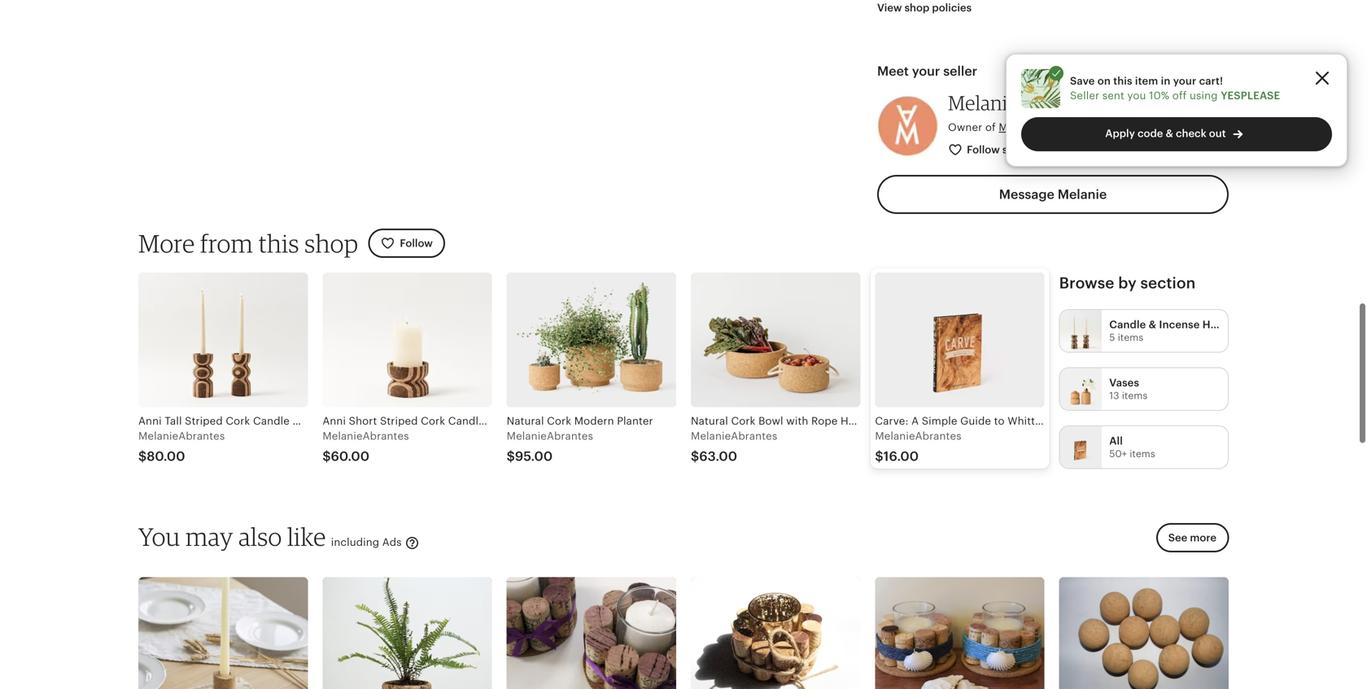Task type: vqa. For each thing, say whether or not it's contained in the screenshot.
the of on the right top of the page
yes



Task type: locate. For each thing, give the bounding box(es) containing it.
16.00
[[884, 448, 919, 462]]

carve: a simple guide to whittling image
[[875, 271, 1045, 406]]

melanieabrantes inside melanie abrantes owner of melanieabrantes
[[999, 120, 1086, 132]]

melanie right "message"
[[1058, 186, 1107, 200]]

anni inside anni tall striped cork candle holder melanieabrantes $ 80.00
[[138, 414, 162, 426]]

you
[[1128, 90, 1147, 102]]

see more listings in the candle & incense holders section image
[[1060, 308, 1102, 350]]

1 cork from the left
[[226, 414, 250, 426]]

melanieabrantes inside anni short striped cork candle holder melanieabrantes $ 60.00
[[323, 428, 409, 441]]

0 horizontal spatial &
[[1149, 317, 1157, 329]]

see more
[[1169, 531, 1217, 543]]

1 anni from the left
[[138, 414, 162, 426]]

melanieabrantes inside "natural cork modern planter melanieabrantes $ 95.00"
[[507, 428, 594, 441]]

1 horizontal spatial holder
[[488, 414, 523, 426]]

check
[[1176, 127, 1207, 140]]

$
[[138, 448, 147, 462], [323, 448, 331, 462], [507, 448, 515, 462], [691, 448, 699, 462], [875, 448, 884, 462]]

shop down 'melanieabrantes' link
[[1003, 142, 1028, 154]]

apply
[[1106, 127, 1136, 140]]

yesplease
[[1221, 90, 1281, 102]]

holder left short
[[293, 414, 327, 426]]

shop
[[1003, 142, 1028, 154], [305, 227, 358, 257]]

2 striped from the left
[[380, 414, 418, 426]]

0 horizontal spatial shop
[[305, 227, 358, 257]]

0 vertical spatial shop
[[1003, 142, 1028, 154]]

code
[[1138, 127, 1164, 140]]

cork right tall
[[226, 414, 250, 426]]

natural cork modern planter image
[[507, 271, 676, 406]]

95.00
[[515, 448, 553, 462]]

& left incense
[[1149, 317, 1157, 329]]

items
[[1118, 330, 1144, 341], [1122, 389, 1148, 400], [1130, 447, 1156, 458]]

0 vertical spatial follow
[[967, 142, 1000, 154]]

melanie
[[948, 89, 1018, 113], [1058, 186, 1107, 200]]

melanieabrantes inside natural cork bowl with rope handles melanieabrantes $ 63.00
[[691, 428, 778, 441]]

50+
[[1110, 447, 1128, 458]]

holder inside anni tall striped cork candle holder melanieabrantes $ 80.00
[[293, 414, 327, 426]]

3 cork from the left
[[547, 414, 572, 426]]

1 holder from the left
[[293, 414, 327, 426]]

whittling
[[1008, 414, 1055, 426]]

out
[[1210, 127, 1226, 140]]

melanieabrantes inside anni tall striped cork candle holder melanieabrantes $ 80.00
[[138, 428, 225, 441]]

items inside all 50+ items
[[1130, 447, 1156, 458]]

1 striped from the left
[[185, 414, 223, 426]]

& right code
[[1166, 127, 1174, 140]]

melanieabrantes for 63.00
[[691, 428, 778, 441]]

striped for 80.00
[[185, 414, 223, 426]]

anni left short
[[323, 414, 346, 426]]

candle inside anni short striped cork candle holder melanieabrantes $ 60.00
[[448, 414, 485, 426]]

striped inside anni short striped cork candle holder melanieabrantes $ 60.00
[[380, 414, 418, 426]]

0 horizontal spatial follow
[[400, 236, 433, 248]]

1 vertical spatial items
[[1122, 389, 1148, 400]]

5 $ from the left
[[875, 448, 884, 462]]

follow shop button
[[936, 133, 1042, 164]]

1 horizontal spatial follow
[[967, 142, 1000, 154]]

2 natural from the left
[[691, 414, 729, 426]]

apply code & check out link
[[1022, 117, 1333, 151]]

1 vertical spatial melanie
[[1058, 186, 1107, 200]]

striped inside anni tall striped cork candle holder melanieabrantes $ 80.00
[[185, 414, 223, 426]]

1 vertical spatial shop
[[305, 227, 358, 257]]

anni left tall
[[138, 414, 162, 426]]

items right 5
[[1118, 330, 1144, 341]]

a
[[912, 414, 919, 426]]

4 $ from the left
[[691, 448, 699, 462]]

cork left bowl
[[731, 414, 756, 426]]

this
[[1114, 75, 1133, 87], [259, 227, 299, 257]]

2 horizontal spatial candle
[[1110, 317, 1147, 329]]

candle inside anni tall striped cork candle holder melanieabrantes $ 80.00
[[253, 414, 290, 426]]

browse
[[1060, 273, 1115, 290]]

candle inside candle & incense holders 5 items
[[1110, 317, 1147, 329]]

$ inside anni short striped cork candle holder melanieabrantes $ 60.00
[[323, 448, 331, 462]]

seller
[[1071, 90, 1100, 102]]

1 horizontal spatial &
[[1166, 127, 1174, 140]]

vases 13 items
[[1110, 375, 1148, 400]]

striped
[[185, 414, 223, 426], [380, 414, 418, 426]]

2 holder from the left
[[488, 414, 523, 426]]

1 vertical spatial this
[[259, 227, 299, 257]]

$ inside "natural cork modern planter melanieabrantes $ 95.00"
[[507, 448, 515, 462]]

melanieabrantes down tall
[[138, 428, 225, 441]]

1 vertical spatial &
[[1149, 317, 1157, 329]]

candle
[[1110, 317, 1147, 329], [253, 414, 290, 426], [448, 414, 485, 426]]

cork right short
[[421, 414, 445, 426]]

see more link
[[1152, 522, 1229, 561]]

browse by section
[[1060, 273, 1196, 290]]

cork inside natural cork bowl with rope handles melanieabrantes $ 63.00
[[731, 414, 756, 426]]

natural up 63.00
[[691, 414, 729, 426]]

melanieabrantes inside carve: a simple guide to whittling melanieabrantes $ 16.00
[[875, 428, 962, 441]]

1 horizontal spatial this
[[1114, 75, 1133, 87]]

items inside candle & incense holders 5 items
[[1118, 330, 1144, 341]]

1 horizontal spatial natural
[[691, 414, 729, 426]]

$ for 63.00
[[691, 448, 699, 462]]

10 natural cork balls 2 " image
[[1060, 576, 1229, 690]]

$ for 16.00
[[875, 448, 884, 462]]

1 horizontal spatial striped
[[380, 414, 418, 426]]

0 horizontal spatial natural
[[507, 414, 544, 426]]

1 vertical spatial follow
[[400, 236, 433, 248]]

2 anni from the left
[[323, 414, 346, 426]]

melanie abrantes owner of melanieabrantes
[[948, 89, 1101, 132]]

1 $ from the left
[[138, 448, 147, 462]]

items inside the vases 13 items
[[1122, 389, 1148, 400]]

cork
[[226, 414, 250, 426], [421, 414, 445, 426], [547, 414, 572, 426], [731, 414, 756, 426]]

2 $ from the left
[[323, 448, 331, 462]]

melanieabrantes up 95.00
[[507, 428, 594, 441]]

items right 50+
[[1130, 447, 1156, 458]]

& inside candle & incense holders 5 items
[[1149, 317, 1157, 329]]

melanieabrantes for 16.00
[[875, 428, 962, 441]]

2 vertical spatial items
[[1130, 447, 1156, 458]]

anni for 60.00
[[323, 414, 346, 426]]

0 horizontal spatial anni
[[138, 414, 162, 426]]

0 vertical spatial items
[[1118, 330, 1144, 341]]

&
[[1166, 127, 1174, 140], [1149, 317, 1157, 329]]

0 horizontal spatial candle
[[253, 414, 290, 426]]

cork inside anni tall striped cork candle holder melanieabrantes $ 80.00
[[226, 414, 250, 426]]

natural inside natural cork bowl with rope handles melanieabrantes $ 63.00
[[691, 414, 729, 426]]

0 vertical spatial melanie
[[948, 89, 1018, 113]]

cork inside "natural cork modern planter melanieabrantes $ 95.00"
[[547, 414, 572, 426]]

1 horizontal spatial candle
[[448, 414, 485, 426]]

follow for follow shop
[[967, 142, 1000, 154]]

$ inside anni tall striped cork candle holder melanieabrantes $ 80.00
[[138, 448, 147, 462]]

from
[[200, 227, 253, 257]]

bowl
[[759, 414, 784, 426]]

2 cork from the left
[[421, 414, 445, 426]]

items for vases
[[1122, 389, 1148, 400]]

this inside the save on this item in your cart! seller sent you 10% off using yesplease
[[1114, 75, 1133, 87]]

melanie abrantes image
[[878, 94, 939, 155]]

save on this item in your cart! seller sent you 10% off using yesplease
[[1071, 75, 1281, 102]]

0 vertical spatial &
[[1166, 127, 1174, 140]]

abrantes
[[1022, 89, 1101, 113]]

1 natural from the left
[[507, 414, 544, 426]]

natural up 95.00
[[507, 414, 544, 426]]

this up sent
[[1114, 75, 1133, 87]]

3 $ from the left
[[507, 448, 515, 462]]

melanieabrantes up 63.00
[[691, 428, 778, 441]]

shop left follow button
[[305, 227, 358, 257]]

cork left modern
[[547, 414, 572, 426]]

guide
[[961, 414, 992, 426]]

melanieabrantes down abrantes
[[999, 120, 1086, 132]]

melanieabrantes down the a
[[875, 428, 962, 441]]

anni
[[138, 414, 162, 426], [323, 414, 346, 426]]

vases
[[1110, 375, 1140, 387]]

natural
[[507, 414, 544, 426], [691, 414, 729, 426]]

holders
[[1203, 317, 1243, 329]]

this right from
[[259, 227, 299, 257]]

melanie up the of at the right top of page
[[948, 89, 1018, 113]]

holder inside anni short striped cork candle holder melanieabrantes $ 60.00
[[488, 414, 523, 426]]

striped right tall
[[185, 414, 223, 426]]

0 horizontal spatial striped
[[185, 414, 223, 426]]

item
[[1136, 75, 1159, 87]]

follow
[[967, 142, 1000, 154], [400, 236, 433, 248]]

1 horizontal spatial melanie
[[1058, 186, 1107, 200]]

anni inside anni short striped cork candle holder melanieabrantes $ 60.00
[[323, 414, 346, 426]]

holder up 95.00
[[488, 414, 523, 426]]

melanieabrantes down short
[[323, 428, 409, 441]]

0 horizontal spatial holder
[[293, 414, 327, 426]]

striped right short
[[380, 414, 418, 426]]

$ inside carve: a simple guide to whittling melanieabrantes $ 16.00
[[875, 448, 884, 462]]

wine cork candle (set of 2) image
[[507, 576, 676, 690]]

melanieabrantes
[[999, 120, 1086, 132], [138, 428, 225, 441], [323, 428, 409, 441], [507, 428, 594, 441], [691, 428, 778, 441], [875, 428, 962, 441]]

striped for 60.00
[[380, 414, 418, 426]]

1 horizontal spatial shop
[[1003, 142, 1028, 154]]

simple
[[922, 414, 958, 426]]

1 horizontal spatial anni
[[323, 414, 346, 426]]

0 horizontal spatial this
[[259, 227, 299, 257]]

0 vertical spatial this
[[1114, 75, 1133, 87]]

carve: a simple guide to whittling melanieabrantes $ 16.00
[[875, 414, 1055, 462]]

planter
[[617, 414, 653, 426]]

items down vases at the bottom right
[[1122, 389, 1148, 400]]

$ inside natural cork bowl with rope handles melanieabrantes $ 63.00
[[691, 448, 699, 462]]

including
[[331, 535, 380, 547]]

0 horizontal spatial melanie
[[948, 89, 1018, 113]]

message melanie button
[[878, 173, 1229, 212]]

4 cork from the left
[[731, 414, 756, 426]]

this for from
[[259, 227, 299, 257]]

ads
[[382, 535, 402, 547]]

holder
[[293, 414, 327, 426], [488, 414, 523, 426]]

natural inside "natural cork modern planter melanieabrantes $ 95.00"
[[507, 414, 544, 426]]



Task type: describe. For each thing, give the bounding box(es) containing it.
off
[[1173, 90, 1187, 102]]

see more button
[[1157, 522, 1229, 551]]

you may also like including ads
[[138, 520, 405, 550]]

natural for 95.00
[[507, 414, 544, 426]]

80.00
[[147, 448, 185, 462]]

carve:
[[875, 414, 909, 426]]

to
[[995, 414, 1005, 426]]

63.00
[[699, 448, 738, 462]]

shop inside button
[[1003, 142, 1028, 154]]

more
[[1190, 531, 1217, 543]]

melanieabrantes link
[[999, 120, 1086, 132]]

see more listings in the vases section image
[[1060, 367, 1102, 409]]

all 50+ items
[[1110, 433, 1156, 458]]

anni short striped cork candle holder melanieabrantes $ 60.00
[[323, 414, 523, 462]]

anni for 80.00
[[138, 414, 162, 426]]

section
[[1141, 273, 1196, 290]]

items for all
[[1130, 447, 1156, 458]]

more from this shop
[[138, 227, 358, 257]]

melanieabrantes for 60.00
[[323, 428, 409, 441]]

sent
[[1103, 90, 1125, 102]]

rope
[[812, 414, 838, 426]]

anni tall striped cork candle holder melanieabrantes $ 80.00
[[138, 414, 327, 462]]

owner
[[948, 120, 983, 132]]

you
[[138, 520, 180, 550]]

anni short striped cork candle holder image
[[323, 271, 492, 406]]

candle & incense holders 5 items
[[1110, 317, 1243, 341]]

cork stick candle holder - unique stylish sustainable image
[[138, 576, 308, 690]]

candle for 60.00
[[448, 414, 485, 426]]

by
[[1119, 273, 1137, 290]]

anni tall striped cork candle holder image
[[138, 271, 308, 406]]

$ for 80.00
[[138, 448, 147, 462]]

see
[[1169, 531, 1188, 543]]

more
[[138, 227, 195, 257]]

modern
[[575, 414, 614, 426]]

natural cork bowl with rope handles melanieabrantes $ 63.00
[[691, 414, 883, 462]]

see more listings in the all section image
[[1060, 425, 1102, 467]]

using
[[1190, 90, 1218, 102]]

13
[[1110, 389, 1120, 400]]

save
[[1071, 75, 1095, 87]]

of
[[986, 120, 996, 132]]

this for on
[[1114, 75, 1133, 87]]

cork candle holder image
[[875, 576, 1045, 690]]

candle for 80.00
[[253, 414, 290, 426]]

cork inside anni short striped cork candle holder melanieabrantes $ 60.00
[[421, 414, 445, 426]]

holder for 80.00
[[293, 414, 327, 426]]

message
[[1000, 186, 1055, 200]]

short
[[349, 414, 377, 426]]

5
[[1110, 330, 1116, 341]]

10%
[[1150, 90, 1170, 102]]

handles
[[841, 414, 883, 426]]

in
[[1161, 75, 1171, 87]]

melanie inside melanie abrantes owner of melanieabrantes
[[948, 89, 1018, 113]]

natural cork modern planter melanieabrantes $ 95.00
[[507, 414, 653, 462]]

$ for 60.00
[[323, 448, 331, 462]]

follow shop
[[967, 142, 1028, 154]]

cart!
[[1200, 75, 1224, 87]]

incense
[[1160, 317, 1200, 329]]

all
[[1110, 433, 1123, 446]]

follow for follow
[[400, 236, 433, 248]]

cork tabletop planter, cork round planter, cork plant decor, indoor cork planter, best plant gift image
[[323, 576, 492, 690]]

also
[[239, 520, 282, 550]]

natural for melanieabrantes
[[691, 414, 729, 426]]

apply code & check out
[[1106, 127, 1226, 140]]

60.00
[[331, 448, 370, 462]]

your
[[1174, 75, 1197, 87]]

on
[[1098, 75, 1111, 87]]

message melanie
[[1000, 186, 1107, 200]]

natural cork bowl with rope handles image
[[691, 271, 861, 406]]

melanie inside button
[[1058, 186, 1107, 200]]

holder for 60.00
[[488, 414, 523, 426]]

recycled wine corks candle holders image
[[691, 576, 861, 690]]

may
[[186, 520, 233, 550]]

& inside apply code & check out link
[[1166, 127, 1174, 140]]

tall
[[165, 414, 182, 426]]

follow button
[[368, 227, 445, 257]]

like
[[287, 520, 326, 550]]

melanieabrantes for 80.00
[[138, 428, 225, 441]]

with
[[787, 414, 809, 426]]



